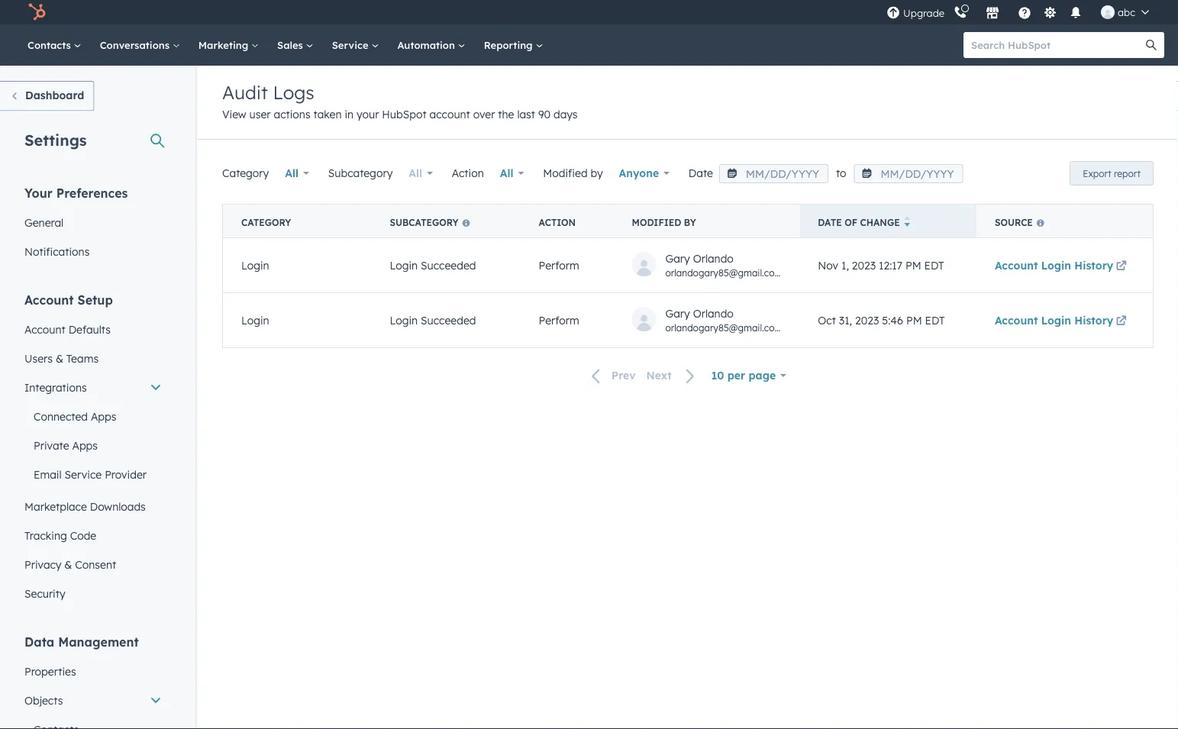 Task type: locate. For each thing, give the bounding box(es) containing it.
1 vertical spatial subcategory
[[390, 217, 459, 228]]

history for nov 1, 2023 12:17 pm edt
[[1075, 259, 1114, 272]]

2 mm/dd/yyyy text field from the left
[[855, 164, 964, 183]]

0 horizontal spatial by
[[591, 167, 603, 180]]

users & teams
[[24, 352, 99, 365]]

1 vertical spatial action
[[539, 217, 576, 228]]

1 horizontal spatial &
[[64, 558, 72, 571]]

account login history
[[995, 259, 1114, 272], [995, 314, 1114, 327]]

1 succeeded from the top
[[421, 259, 476, 272]]

marketing
[[198, 39, 251, 51]]

0 vertical spatial by
[[591, 167, 603, 180]]

2 orlando from the top
[[693, 307, 734, 320]]

1 vertical spatial gary
[[666, 307, 690, 320]]

change
[[861, 217, 900, 228]]

connected apps link
[[15, 402, 171, 431]]

the
[[498, 108, 515, 121]]

gary orlando orlandogary85@gmail.com for nov
[[666, 252, 783, 278]]

0 vertical spatial &
[[56, 352, 63, 365]]

general
[[24, 216, 64, 229]]

audit logs view user actions taken in your hubspot account over the last 90 days
[[222, 81, 578, 121]]

2 all button from the left
[[399, 158, 443, 189]]

3 all from the left
[[500, 167, 514, 180]]

apps for private apps
[[72, 439, 98, 452]]

date left of
[[818, 217, 842, 228]]

1 vertical spatial service
[[65, 468, 102, 481]]

31,
[[839, 314, 853, 327]]

1 horizontal spatial date
[[818, 217, 842, 228]]

1 all from the left
[[285, 167, 299, 180]]

taken
[[314, 108, 342, 121]]

marketplace
[[24, 500, 87, 513]]

search button
[[1139, 32, 1165, 58]]

1 gary from the top
[[666, 252, 690, 265]]

1 horizontal spatial mm/dd/yyyy text field
[[855, 164, 964, 183]]

notifications image
[[1070, 7, 1083, 21]]

link opens in a new window image
[[1117, 261, 1128, 272], [1117, 261, 1128, 272]]

of
[[845, 217, 858, 228]]

pm right 12:17
[[906, 259, 922, 272]]

data
[[24, 635, 54, 650]]

0 vertical spatial history
[[1075, 259, 1114, 272]]

pm right 5:46
[[907, 314, 923, 327]]

account defaults link
[[15, 315, 171, 344]]

10 per page
[[712, 369, 776, 382]]

orlando for nov 1, 2023 12:17 pm edt
[[693, 252, 734, 265]]

1 vertical spatial modified
[[632, 217, 682, 228]]

preferences
[[56, 185, 128, 201]]

1 vertical spatial 2023
[[856, 314, 880, 327]]

& inside privacy & consent link
[[64, 558, 72, 571]]

0 vertical spatial edt
[[925, 259, 945, 272]]

1 horizontal spatial by
[[684, 217, 697, 228]]

2023 right the 31,
[[856, 314, 880, 327]]

mm/dd/yyyy text field up descending sort. press to sort ascending. icon
[[855, 164, 964, 183]]

gary for oct 31, 2023 5:46 pm edt
[[666, 307, 690, 320]]

2 login succeeded from the top
[[390, 314, 476, 327]]

0 vertical spatial service
[[332, 39, 372, 51]]

2 account login history link from the top
[[995, 314, 1130, 327]]

notifications
[[24, 245, 90, 258]]

2 gary orlando orlandogary85@gmail.com from the top
[[666, 307, 783, 333]]

1 vertical spatial apps
[[72, 439, 98, 452]]

1 vertical spatial date
[[818, 217, 842, 228]]

0 vertical spatial orlando
[[693, 252, 734, 265]]

login
[[241, 259, 269, 272], [390, 259, 418, 272], [1042, 259, 1072, 272], [241, 314, 269, 327], [390, 314, 418, 327], [1042, 314, 1072, 327]]

& for privacy
[[64, 558, 72, 571]]

your
[[24, 185, 53, 201]]

0 vertical spatial succeeded
[[421, 259, 476, 272]]

account setup
[[24, 292, 113, 308]]

dashboard
[[25, 89, 84, 102]]

0 vertical spatial account login history
[[995, 259, 1114, 272]]

0 vertical spatial 2023
[[853, 259, 876, 272]]

2023 right '1,'
[[853, 259, 876, 272]]

source
[[995, 217, 1034, 228]]

private
[[34, 439, 69, 452]]

2 account login history from the top
[[995, 314, 1114, 327]]

2 succeeded from the top
[[421, 314, 476, 327]]

to
[[837, 167, 847, 180]]

2023
[[853, 259, 876, 272], [856, 314, 880, 327]]

modified down days
[[543, 167, 588, 180]]

apps inside private apps link
[[72, 439, 98, 452]]

notifications link
[[15, 237, 171, 266]]

account for account defaults link
[[24, 323, 66, 336]]

properties link
[[15, 657, 171, 686]]

Search HubSpot search field
[[964, 32, 1151, 58]]

1 vertical spatial account login history
[[995, 314, 1114, 327]]

oct 31, 2023 5:46 pm edt
[[818, 314, 946, 327]]

1 perform from the top
[[539, 259, 580, 272]]

0 horizontal spatial mm/dd/yyyy text field
[[720, 164, 829, 183]]

over
[[473, 108, 495, 121]]

edt
[[925, 259, 945, 272], [926, 314, 946, 327]]

0 vertical spatial orlandogary85@gmail.com
[[666, 267, 783, 278]]

help button
[[1012, 0, 1038, 24]]

service right sales link
[[332, 39, 372, 51]]

subcategory
[[328, 167, 393, 180], [390, 217, 459, 228]]

all down the 'hubspot'
[[409, 167, 423, 180]]

integrations button
[[15, 373, 171, 402]]

1 orlando from the top
[[693, 252, 734, 265]]

& right users
[[56, 352, 63, 365]]

automation
[[398, 39, 458, 51]]

1 vertical spatial edt
[[926, 314, 946, 327]]

& inside users & teams link
[[56, 352, 63, 365]]

upgrade image
[[887, 6, 901, 20]]

0 vertical spatial action
[[452, 167, 484, 180]]

1 history from the top
[[1075, 259, 1114, 272]]

1 account login history from the top
[[995, 259, 1114, 272]]

0 horizontal spatial date
[[689, 167, 714, 180]]

all button down 'actions' at the top of page
[[275, 158, 319, 189]]

succeeded for oct 31, 2023 5:46 pm edt
[[421, 314, 476, 327]]

perform
[[539, 259, 580, 272], [539, 314, 580, 327]]

0 horizontal spatial all
[[285, 167, 299, 180]]

menu
[[886, 0, 1161, 24]]

succeeded
[[421, 259, 476, 272], [421, 314, 476, 327]]

privacy
[[24, 558, 61, 571]]

1 orlandogary85@gmail.com from the top
[[666, 267, 783, 278]]

users & teams link
[[15, 344, 171, 373]]

0 vertical spatial gary orlando orlandogary85@gmail.com
[[666, 252, 783, 278]]

date of change button
[[800, 204, 977, 238]]

3 all button from the left
[[490, 158, 534, 189]]

edt right 12:17
[[925, 259, 945, 272]]

report
[[1115, 168, 1141, 179]]

modified by down days
[[543, 167, 603, 180]]

1 vertical spatial gary orlando orlandogary85@gmail.com
[[666, 307, 783, 333]]

edt right 5:46
[[926, 314, 946, 327]]

all down 'actions' at the top of page
[[285, 167, 299, 180]]

0 vertical spatial perform
[[539, 259, 580, 272]]

apps inside connected apps link
[[91, 410, 116, 423]]

&
[[56, 352, 63, 365], [64, 558, 72, 571]]

page
[[749, 369, 776, 382]]

apps down integrations 'button'
[[91, 410, 116, 423]]

by
[[591, 167, 603, 180], [684, 217, 697, 228]]

0 vertical spatial gary
[[666, 252, 690, 265]]

settings image
[[1044, 6, 1058, 20]]

automation link
[[388, 24, 475, 66]]

0 horizontal spatial service
[[65, 468, 102, 481]]

export report button
[[1071, 161, 1154, 186]]

2 orlandogary85@gmail.com from the top
[[666, 322, 783, 333]]

login succeeded
[[390, 259, 476, 272], [390, 314, 476, 327]]

logs
[[273, 81, 315, 104]]

1 vertical spatial orlando
[[693, 307, 734, 320]]

1 horizontal spatial all
[[409, 167, 423, 180]]

history
[[1075, 259, 1114, 272], [1075, 314, 1114, 327]]

account for "account login history" link for oct 31, 2023 5:46 pm edt
[[995, 314, 1039, 327]]

actions
[[274, 108, 311, 121]]

1 vertical spatial &
[[64, 558, 72, 571]]

all button down the at top left
[[490, 158, 534, 189]]

reporting
[[484, 39, 536, 51]]

account setup element
[[15, 291, 171, 609]]

downloads
[[90, 500, 146, 513]]

apps
[[91, 410, 116, 423], [72, 439, 98, 452]]

1 account login history link from the top
[[995, 259, 1130, 272]]

1 vertical spatial modified by
[[632, 217, 697, 228]]

1 vertical spatial perform
[[539, 314, 580, 327]]

account login history link
[[995, 259, 1130, 272], [995, 314, 1130, 327]]

pagination navigation
[[583, 366, 705, 386]]

mm/dd/yyyy text field left to
[[720, 164, 829, 183]]

1 vertical spatial pm
[[907, 314, 923, 327]]

account login history link for oct 31, 2023 5:46 pm edt
[[995, 314, 1130, 327]]

2 horizontal spatial all button
[[490, 158, 534, 189]]

0 vertical spatial modified
[[543, 167, 588, 180]]

conversations
[[100, 39, 173, 51]]

2023 for 5:46
[[856, 314, 880, 327]]

all down the at top left
[[500, 167, 514, 180]]

MM/DD/YYYY text field
[[720, 164, 829, 183], [855, 164, 964, 183]]

2 perform from the top
[[539, 314, 580, 327]]

0 horizontal spatial modified
[[543, 167, 588, 180]]

settings
[[24, 130, 87, 149]]

& right privacy
[[64, 558, 72, 571]]

0 horizontal spatial all button
[[275, 158, 319, 189]]

apps up email service provider
[[72, 439, 98, 452]]

privacy & consent link
[[15, 550, 171, 580]]

account login history for nov 1, 2023 12:17 pm edt
[[995, 259, 1114, 272]]

service down private apps link
[[65, 468, 102, 481]]

date inside button
[[818, 217, 842, 228]]

all for action
[[500, 167, 514, 180]]

gary orlando orlandogary85@gmail.com for oct
[[666, 307, 783, 333]]

2 history from the top
[[1075, 314, 1114, 327]]

0 vertical spatial login succeeded
[[390, 259, 476, 272]]

1 login succeeded from the top
[[390, 259, 476, 272]]

menu containing abc
[[886, 0, 1161, 24]]

export
[[1084, 168, 1112, 179]]

1 vertical spatial succeeded
[[421, 314, 476, 327]]

all for category
[[285, 167, 299, 180]]

1 all button from the left
[[275, 158, 319, 189]]

1 horizontal spatial all button
[[399, 158, 443, 189]]

conversations link
[[91, 24, 189, 66]]

0 horizontal spatial &
[[56, 352, 63, 365]]

1 vertical spatial account login history link
[[995, 314, 1130, 327]]

1 horizontal spatial modified
[[632, 217, 682, 228]]

2 all from the left
[[409, 167, 423, 180]]

service
[[332, 39, 372, 51], [65, 468, 102, 481]]

1 gary orlando orlandogary85@gmail.com from the top
[[666, 252, 783, 278]]

account login history for oct 31, 2023 5:46 pm edt
[[995, 314, 1114, 327]]

0 vertical spatial account login history link
[[995, 259, 1130, 272]]

perform for oct 31, 2023 5:46 pm edt
[[539, 314, 580, 327]]

1 vertical spatial history
[[1075, 314, 1114, 327]]

modified down anyone popup button
[[632, 217, 682, 228]]

all button for action
[[490, 158, 534, 189]]

0 vertical spatial pm
[[906, 259, 922, 272]]

orlando for oct 31, 2023 5:46 pm edt
[[693, 307, 734, 320]]

1 vertical spatial orlandogary85@gmail.com
[[666, 322, 783, 333]]

data management element
[[15, 634, 171, 730]]

gary
[[666, 252, 690, 265], [666, 307, 690, 320]]

2023 for 12:17
[[853, 259, 876, 272]]

0 vertical spatial date
[[689, 167, 714, 180]]

1 horizontal spatial action
[[539, 217, 576, 228]]

2 horizontal spatial all
[[500, 167, 514, 180]]

modified by down anyone popup button
[[632, 217, 697, 228]]

date right anyone popup button
[[689, 167, 714, 180]]

marketplace downloads link
[[15, 492, 171, 521]]

0 vertical spatial modified by
[[543, 167, 603, 180]]

90
[[539, 108, 551, 121]]

search image
[[1147, 40, 1157, 50]]

account
[[430, 108, 470, 121]]

0 vertical spatial apps
[[91, 410, 116, 423]]

all button for category
[[275, 158, 319, 189]]

link opens in a new window image
[[1117, 316, 1128, 327], [1117, 316, 1128, 327]]

1,
[[842, 259, 850, 272]]

all button down the 'hubspot'
[[399, 158, 443, 189]]

2 gary from the top
[[666, 307, 690, 320]]

1 vertical spatial login succeeded
[[390, 314, 476, 327]]

category
[[222, 167, 269, 180], [241, 217, 291, 228]]



Task type: vqa. For each thing, say whether or not it's contained in the screenshot.
Edit
no



Task type: describe. For each thing, give the bounding box(es) containing it.
connected
[[34, 410, 88, 423]]

reporting link
[[475, 24, 553, 66]]

view
[[222, 108, 247, 121]]

consent
[[75, 558, 116, 571]]

hubspot
[[382, 108, 427, 121]]

10
[[712, 369, 725, 382]]

marketing link
[[189, 24, 268, 66]]

your preferences
[[24, 185, 128, 201]]

succeeded for nov 1, 2023 12:17 pm edt
[[421, 259, 476, 272]]

login succeeded for nov 1, 2023 12:17 pm edt
[[390, 259, 476, 272]]

user
[[250, 108, 271, 121]]

tracking code
[[24, 529, 96, 542]]

nov 1, 2023 12:17 pm edt
[[818, 259, 945, 272]]

connected apps
[[34, 410, 116, 423]]

properties
[[24, 665, 76, 678]]

abc
[[1119, 6, 1136, 18]]

hubspot image
[[28, 3, 46, 21]]

service inside account setup element
[[65, 468, 102, 481]]

data management
[[24, 635, 139, 650]]

upgrade
[[904, 7, 945, 19]]

abc button
[[1093, 0, 1159, 24]]

your
[[357, 108, 379, 121]]

apps for connected apps
[[91, 410, 116, 423]]

defaults
[[69, 323, 111, 336]]

tracking
[[24, 529, 67, 542]]

& for users
[[56, 352, 63, 365]]

contacts
[[28, 39, 74, 51]]

gary orlando image
[[1102, 5, 1115, 19]]

1 horizontal spatial modified by
[[632, 217, 697, 228]]

history for oct 31, 2023 5:46 pm edt
[[1075, 314, 1114, 327]]

orlandogary85@gmail.com for nov
[[666, 267, 783, 278]]

0 vertical spatial category
[[222, 167, 269, 180]]

in
[[345, 108, 354, 121]]

last
[[518, 108, 536, 121]]

pm for 5:46
[[907, 314, 923, 327]]

settings link
[[1041, 4, 1060, 20]]

1 horizontal spatial service
[[332, 39, 372, 51]]

provider
[[105, 468, 147, 481]]

next
[[647, 369, 672, 383]]

orlandogary85@gmail.com for oct
[[666, 322, 783, 333]]

10 per page button
[[705, 361, 794, 391]]

management
[[58, 635, 139, 650]]

account for account setup element
[[24, 292, 74, 308]]

help image
[[1018, 7, 1032, 21]]

prev
[[612, 369, 636, 383]]

1 vertical spatial by
[[684, 217, 697, 228]]

nov
[[818, 259, 839, 272]]

days
[[554, 108, 578, 121]]

0 horizontal spatial action
[[452, 167, 484, 180]]

anyone button
[[609, 158, 680, 189]]

privacy & consent
[[24, 558, 116, 571]]

marketplaces image
[[986, 7, 1000, 21]]

export report
[[1084, 168, 1141, 179]]

objects
[[24, 694, 63, 707]]

anyone
[[619, 167, 659, 180]]

calling icon image
[[954, 6, 968, 20]]

teams
[[66, 352, 99, 365]]

all for subcategory
[[409, 167, 423, 180]]

hubspot link
[[18, 3, 57, 21]]

all button for subcategory
[[399, 158, 443, 189]]

gary for nov 1, 2023 12:17 pm edt
[[666, 252, 690, 265]]

users
[[24, 352, 53, 365]]

sales
[[277, 39, 306, 51]]

descending sort. press to sort ascending. element
[[905, 216, 911, 229]]

email service provider link
[[15, 460, 171, 489]]

oct
[[818, 314, 836, 327]]

account defaults
[[24, 323, 111, 336]]

date for date of change
[[818, 217, 842, 228]]

service link
[[323, 24, 388, 66]]

0 horizontal spatial modified by
[[543, 167, 603, 180]]

1 vertical spatial category
[[241, 217, 291, 228]]

pm for 12:17
[[906, 259, 922, 272]]

date for date
[[689, 167, 714, 180]]

your preferences element
[[15, 185, 171, 266]]

notifications button
[[1064, 0, 1090, 24]]

audit
[[222, 81, 268, 104]]

0 vertical spatial subcategory
[[328, 167, 393, 180]]

email service provider
[[34, 468, 147, 481]]

setup
[[78, 292, 113, 308]]

next button
[[641, 366, 705, 386]]

edt for nov 1, 2023 12:17 pm edt
[[925, 259, 945, 272]]

email
[[34, 468, 62, 481]]

objects button
[[15, 686, 171, 715]]

general link
[[15, 208, 171, 237]]

security link
[[15, 580, 171, 609]]

code
[[70, 529, 96, 542]]

calling icon button
[[948, 2, 974, 22]]

account for "account login history" link corresponding to nov 1, 2023 12:17 pm edt
[[995, 259, 1039, 272]]

account login history link for nov 1, 2023 12:17 pm edt
[[995, 259, 1130, 272]]

sales link
[[268, 24, 323, 66]]

tracking code link
[[15, 521, 171, 550]]

perform for nov 1, 2023 12:17 pm edt
[[539, 259, 580, 272]]

security
[[24, 587, 65, 601]]

dashboard link
[[0, 81, 94, 111]]

edt for oct 31, 2023 5:46 pm edt
[[926, 314, 946, 327]]

descending sort. press to sort ascending. image
[[905, 216, 911, 227]]

contacts link
[[18, 24, 91, 66]]

1 mm/dd/yyyy text field from the left
[[720, 164, 829, 183]]

12:17
[[879, 259, 903, 272]]

marketplaces button
[[977, 0, 1009, 24]]

login succeeded for oct 31, 2023 5:46 pm edt
[[390, 314, 476, 327]]



